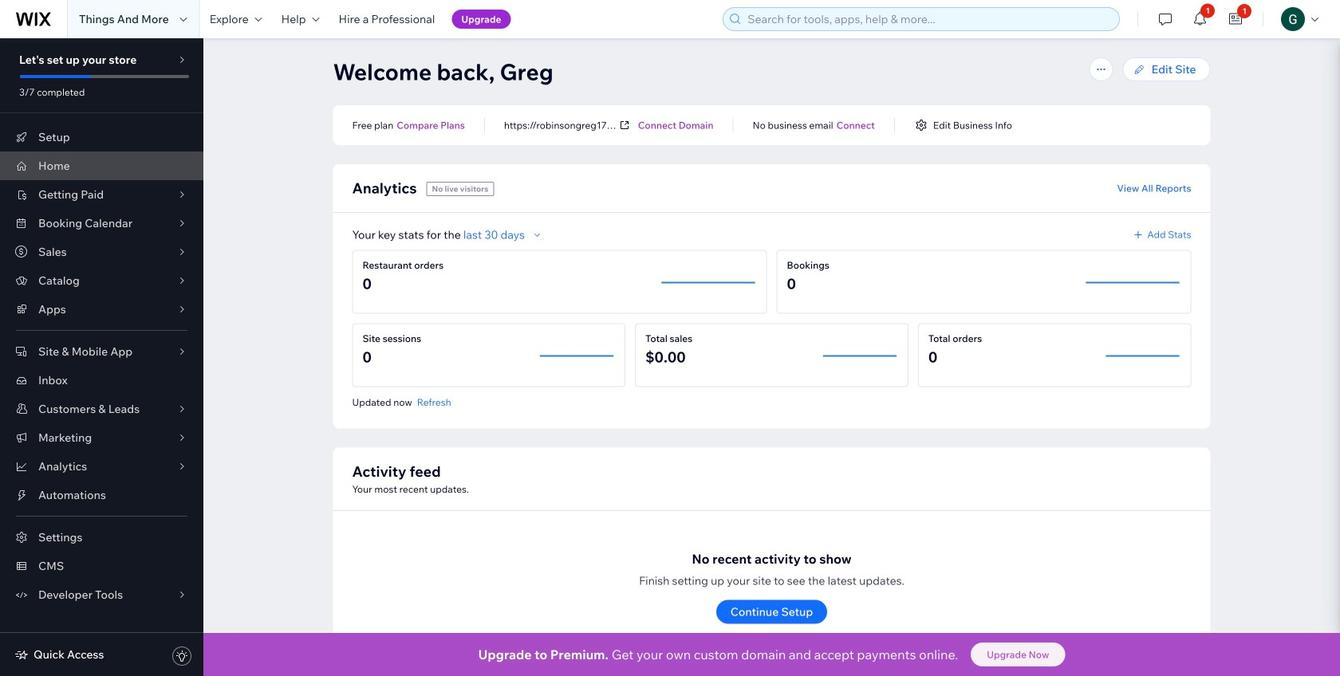 Task type: vqa. For each thing, say whether or not it's contained in the screenshot.
bottommost 'My'
no



Task type: describe. For each thing, give the bounding box(es) containing it.
sidebar element
[[0, 38, 203, 677]]

Search for tools, apps, help & more... field
[[743, 8, 1115, 30]]



